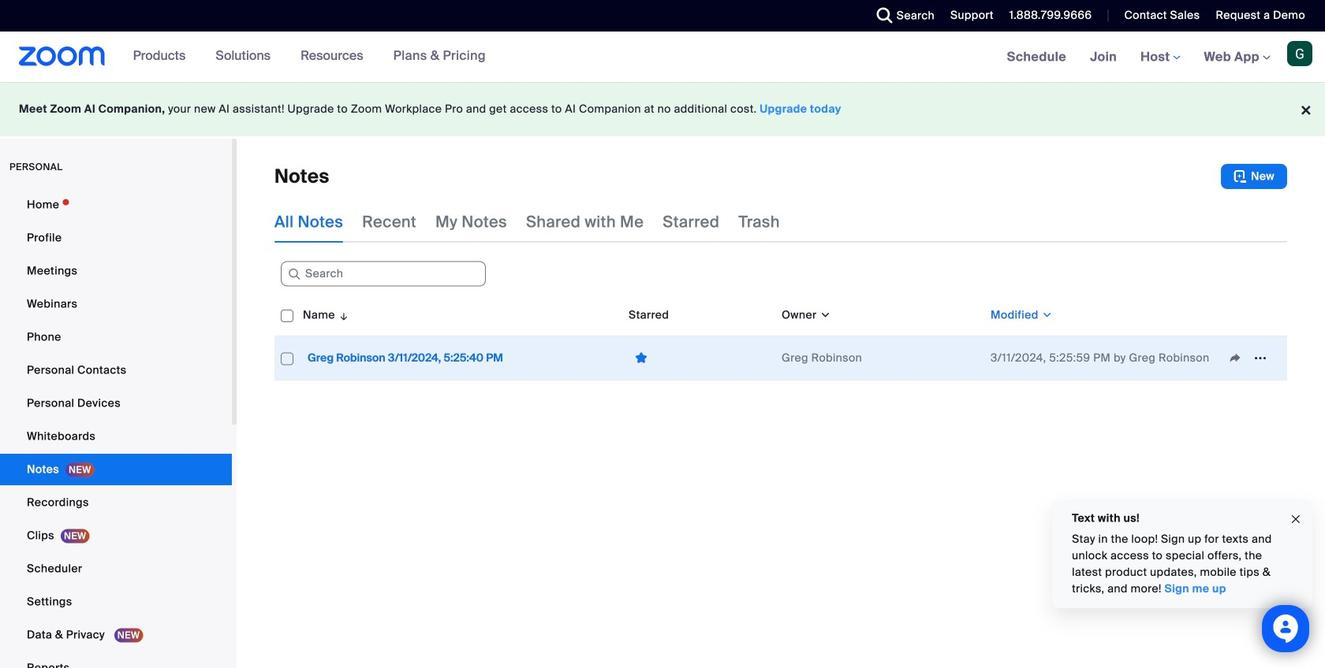 Task type: vqa. For each thing, say whether or not it's contained in the screenshot.
countries to the right
no



Task type: locate. For each thing, give the bounding box(es) containing it.
application
[[274, 295, 1287, 381]]

arrow down image
[[335, 306, 350, 325]]

footer
[[0, 82, 1325, 136]]

meetings navigation
[[995, 32, 1325, 83]]

close image
[[1290, 511, 1302, 529]]

Search text field
[[281, 262, 486, 287]]

tabs of all notes page tab list
[[274, 202, 780, 243]]

greg robinson 3/11/2024, 5:25:40 pm starred image
[[629, 351, 654, 366]]

banner
[[0, 32, 1325, 83]]



Task type: describe. For each thing, give the bounding box(es) containing it.
profile picture image
[[1287, 41, 1312, 66]]

zoom logo image
[[19, 47, 105, 66]]

personal menu menu
[[0, 189, 232, 669]]

product information navigation
[[121, 32, 498, 82]]

down image
[[817, 308, 831, 323]]



